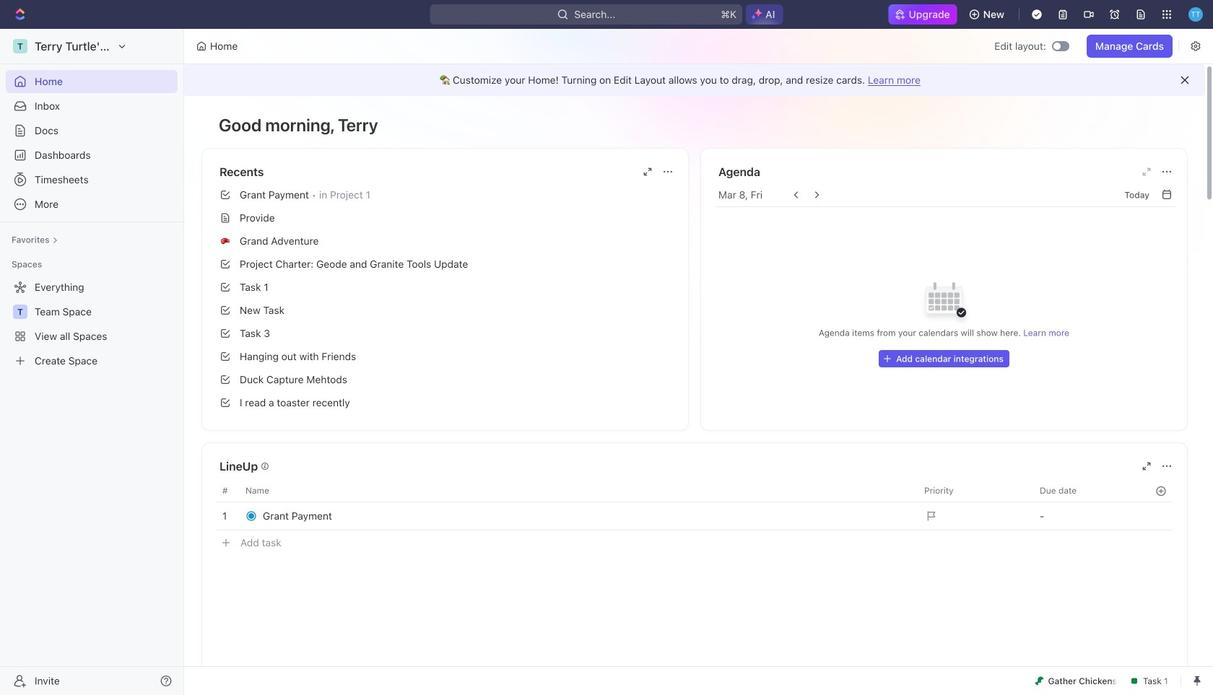 Task type: describe. For each thing, give the bounding box(es) containing it.
sidebar navigation
[[0, 29, 187, 696]]

terry turtle's workspace, , element
[[13, 39, 27, 53]]



Task type: vqa. For each thing, say whether or not it's contained in the screenshot.
"NEW TASK"
no



Task type: locate. For each thing, give the bounding box(es) containing it.
alert
[[184, 64, 1206, 96]]

tree inside the sidebar navigation
[[6, 276, 178, 373]]

drumstick bite image
[[1035, 677, 1044, 686]]

tree
[[6, 276, 178, 373]]

team space, , element
[[13, 305, 27, 319]]



